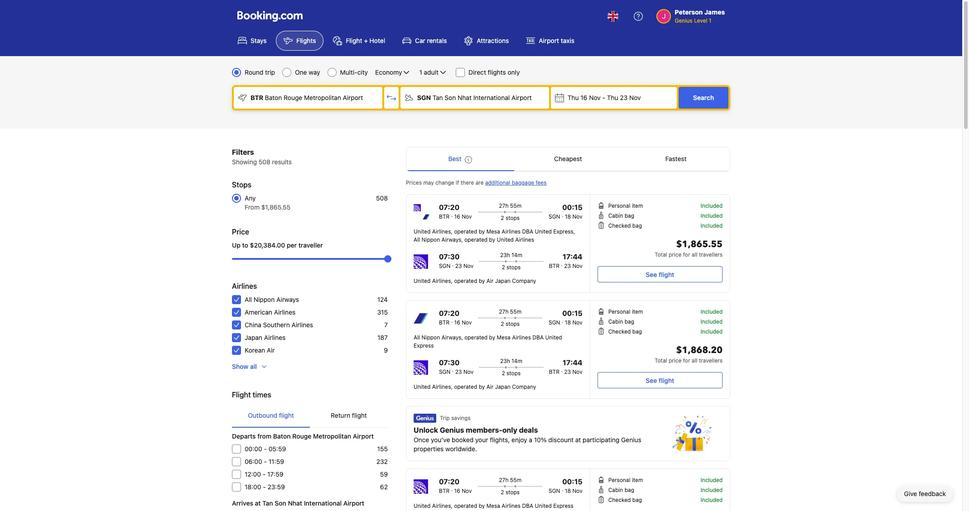 Task type: locate. For each thing, give the bounding box(es) containing it.
cabin bag
[[609, 213, 635, 219], [609, 319, 635, 326], [609, 487, 635, 494]]

operated inside all nippon airways, operated by mesa airlines dba united express
[[465, 335, 488, 341]]

sgn
[[418, 94, 431, 102], [549, 214, 561, 220], [439, 263, 451, 270], [549, 320, 561, 327], [439, 369, 451, 376], [549, 488, 561, 495]]

1 personal item from the top
[[609, 203, 644, 210]]

2 vertical spatial genius
[[622, 437, 642, 444]]

23h
[[501, 252, 510, 259], [501, 358, 510, 365]]

23h 14m
[[501, 252, 523, 259], [501, 358, 523, 365]]

27h up 'united airlines, operated by mesa airlines dba united express'
[[499, 478, 509, 484]]

0 vertical spatial see
[[646, 271, 658, 279]]

travellers inside $1,868.20 total price for all travellers
[[700, 358, 723, 365]]

0 vertical spatial 17:44
[[563, 253, 583, 261]]

genius down trip savings
[[440, 427, 465, 435]]

car rentals
[[415, 37, 447, 44]]

1 for from the top
[[684, 252, 691, 258]]

tan down "18:00 - 23:59"
[[263, 500, 273, 508]]

0 vertical spatial flight
[[346, 37, 363, 44]]

1 vertical spatial for
[[684, 358, 691, 365]]

0 vertical spatial item
[[633, 203, 644, 210]]

1 checked bag from the top
[[609, 223, 643, 229]]

1 united airlines, operated by air japan company from the top
[[414, 278, 537, 285]]

3 27h 55m from the top
[[499, 478, 522, 484]]

1 vertical spatial rouge
[[293, 433, 312, 441]]

1 horizontal spatial tan
[[433, 94, 443, 102]]

1 price from the top
[[669, 252, 682, 258]]

all nippon airways
[[245, 296, 299, 304]]

tab list containing outbound flight
[[232, 404, 388, 429]]

nhat
[[458, 94, 472, 102], [288, 500, 303, 508]]

company for $1,865.55
[[512, 278, 537, 285]]

flights
[[488, 68, 506, 76]]

1 vertical spatial 07:30 sgn . 23 nov
[[439, 359, 474, 376]]

2 vertical spatial 07:20 btr . 16 nov
[[439, 478, 472, 495]]

2 07:30 from the top
[[439, 359, 460, 367]]

only right the flights
[[508, 68, 520, 76]]

bag
[[625, 213, 635, 219], [633, 223, 643, 229], [625, 319, 635, 326], [633, 329, 643, 336], [625, 487, 635, 494], [633, 497, 643, 504]]

05:59
[[269, 446, 286, 453]]

0 vertical spatial 1
[[710, 17, 712, 24]]

1 vertical spatial 27h
[[499, 309, 509, 316]]

japan for $1,868.20
[[496, 384, 511, 391]]

1 vertical spatial 55m
[[511, 309, 522, 316]]

personal item for $1,865.55
[[609, 203, 644, 210]]

2 vertical spatial japan
[[496, 384, 511, 391]]

for inside $1,865.55 total price for all travellers
[[684, 252, 691, 258]]

airport taxis link
[[519, 31, 583, 51]]

- for 59
[[263, 471, 266, 479]]

metropolitan
[[304, 94, 341, 102], [313, 433, 351, 441]]

1 55m from the top
[[511, 203, 522, 210]]

0 vertical spatial checked
[[609, 223, 631, 229]]

2 23h 14m from the top
[[501, 358, 523, 365]]

1 07:20 btr . 16 nov from the top
[[439, 204, 472, 220]]

1 checked from the top
[[609, 223, 631, 229]]

0 vertical spatial 17:44 btr . 23 nov
[[549, 253, 583, 270]]

124
[[378, 296, 388, 304]]

only
[[508, 68, 520, 76], [503, 427, 518, 435]]

55m down additional baggage fees link
[[511, 203, 522, 210]]

best image
[[465, 156, 473, 164], [465, 156, 473, 164]]

1 23h from the top
[[501, 252, 510, 259]]

27h 55m
[[499, 203, 522, 210], [499, 309, 522, 316], [499, 478, 522, 484]]

1 vertical spatial 07:30
[[439, 359, 460, 367]]

0 vertical spatial 55m
[[511, 203, 522, 210]]

personal
[[609, 203, 631, 210], [609, 309, 631, 316], [609, 478, 631, 484]]

2 07:20 btr . 16 nov from the top
[[439, 310, 472, 327]]

2 14m from the top
[[512, 358, 523, 365]]

2
[[501, 215, 505, 222], [502, 264, 506, 271], [501, 321, 505, 328], [502, 370, 506, 377], [501, 490, 505, 497]]

1 horizontal spatial international
[[474, 94, 510, 102]]

2 27h from the top
[[499, 309, 509, 316]]

any from $1,865.55
[[245, 195, 291, 211]]

2 vertical spatial personal item
[[609, 478, 644, 484]]

all inside $1,865.55 total price for all travellers
[[692, 252, 698, 258]]

0 vertical spatial cabin bag
[[609, 213, 635, 219]]

1 14m from the top
[[512, 252, 523, 259]]

1 vertical spatial tan
[[263, 500, 273, 508]]

prices may change if there are additional baggage fees
[[406, 180, 547, 186]]

genius right "participating" at bottom
[[622, 437, 642, 444]]

discount
[[549, 437, 574, 444]]

2 up all nippon airways, operated by mesa airlines dba united express
[[501, 321, 505, 328]]

1 27h from the top
[[499, 203, 509, 210]]

operated
[[455, 229, 478, 235], [465, 237, 488, 244], [455, 278, 478, 285], [465, 335, 488, 341], [455, 384, 478, 391], [455, 503, 478, 510]]

flight for return flight button
[[352, 412, 367, 420]]

3 cabin from the top
[[609, 487, 624, 494]]

1 company from the top
[[512, 278, 537, 285]]

1 vertical spatial 17:44
[[563, 359, 583, 367]]

1 23h 14m from the top
[[501, 252, 523, 259]]

1 vertical spatial tab list
[[232, 404, 388, 429]]

23h down all nippon airways, operated by mesa airlines dba united express
[[501, 358, 510, 365]]

0 vertical spatial genius
[[675, 17, 693, 24]]

best
[[449, 155, 462, 163]]

for
[[684, 252, 691, 258], [684, 358, 691, 365]]

1 vertical spatial 07:20 btr . 16 nov
[[439, 310, 472, 327]]

flight + hotel link
[[326, 31, 393, 51]]

flight left +
[[346, 37, 363, 44]]

55m up 'united airlines, operated by mesa airlines dba united express'
[[511, 478, 522, 484]]

1 right level
[[710, 17, 712, 24]]

1 vertical spatial see
[[646, 377, 658, 385]]

checked for $1,865.55
[[609, 223, 631, 229]]

airlines inside all nippon airways, operated by mesa airlines dba united express
[[513, 335, 531, 341]]

2 travellers from the top
[[700, 358, 723, 365]]

1 airways, from the top
[[442, 237, 463, 244]]

are
[[476, 180, 484, 186]]

1 17:44 from the top
[[563, 253, 583, 261]]

1 vertical spatial 00:15
[[563, 310, 583, 318]]

personal for $1,868.20
[[609, 309, 631, 316]]

18 for $1,865.55
[[565, 214, 571, 220]]

2 stops down "united airlines, operated by mesa airlines dba united express , all nippon airways, operated by united airlines"
[[502, 264, 521, 271]]

travellers inside $1,865.55 total price for all travellers
[[700, 252, 723, 258]]

23:59
[[268, 484, 285, 492]]

27h 55m for $1,868.20
[[499, 309, 522, 316]]

00:00 - 05:59
[[245, 446, 286, 453]]

0 horizontal spatial son
[[275, 500, 287, 508]]

2 personal item from the top
[[609, 309, 644, 316]]

3 07:20 from the top
[[439, 478, 460, 487]]

son down 23:59
[[275, 500, 287, 508]]

0 horizontal spatial nhat
[[288, 500, 303, 508]]

rouge down one
[[284, 94, 303, 102]]

2 27h 55m from the top
[[499, 309, 522, 316]]

rouge down outbound flight button at the left of the page
[[293, 433, 312, 441]]

1 vertical spatial flight
[[232, 391, 251, 400]]

0 horizontal spatial thu
[[568, 94, 579, 102]]

14m down all nippon airways, operated by mesa airlines dba united express
[[512, 358, 523, 365]]

flight right outbound
[[279, 412, 294, 420]]

price
[[669, 252, 682, 258], [669, 358, 682, 365]]

2 vertical spatial cabin bag
[[609, 487, 635, 494]]

2 company from the top
[[512, 384, 537, 391]]

27h 55m down additional baggage fees link
[[499, 203, 522, 210]]

2 00:15 sgn . 18 nov from the top
[[549, 310, 583, 327]]

0 vertical spatial united airlines, operated by air japan company
[[414, 278, 537, 285]]

company for $1,868.20
[[512, 384, 537, 391]]

1 vertical spatial checked
[[609, 329, 631, 336]]

1 vertical spatial see flight
[[646, 377, 675, 385]]

rentals
[[427, 37, 447, 44]]

1 07:30 sgn . 23 nov from the top
[[439, 253, 474, 270]]

0 vertical spatial dba
[[523, 229, 534, 235]]

mesa inside all nippon airways, operated by mesa airlines dba united express
[[497, 335, 511, 341]]

for for $1,868.20
[[684, 358, 691, 365]]

arrives
[[232, 500, 253, 508]]

southern
[[263, 322, 290, 329]]

1 vertical spatial company
[[512, 384, 537, 391]]

0 vertical spatial cabin
[[609, 213, 624, 219]]

1 vertical spatial cabin bag
[[609, 319, 635, 326]]

2 vertical spatial all
[[414, 335, 420, 341]]

187
[[378, 334, 388, 342]]

flight down $1,865.55 total price for all travellers
[[659, 271, 675, 279]]

2 horizontal spatial genius
[[675, 17, 693, 24]]

2 07:30 sgn . 23 nov from the top
[[439, 359, 474, 376]]

2 vertical spatial cabin
[[609, 487, 624, 494]]

2 down all nippon airways, operated by mesa airlines dba united express
[[502, 370, 506, 377]]

2 vertical spatial checked bag
[[609, 497, 643, 504]]

1 vertical spatial 1
[[420, 68, 423, 76]]

0 vertical spatial tab list
[[407, 147, 731, 172]]

thu 16 nov - thu 23 nov button
[[551, 87, 677, 109]]

all inside "united airlines, operated by mesa airlines dba united express , all nippon airways, operated by united airlines"
[[414, 237, 420, 244]]

1 vertical spatial 23h 14m
[[501, 358, 523, 365]]

members-
[[466, 427, 503, 435]]

price inside $1,868.20 total price for all travellers
[[669, 358, 682, 365]]

0 vertical spatial company
[[512, 278, 537, 285]]

flight for $1,865.55's see flight button
[[659, 271, 675, 279]]

23h 14m for $1,865.55
[[501, 252, 523, 259]]

flight for outbound flight button at the left of the page
[[279, 412, 294, 420]]

17:44 for $1,865.55
[[563, 253, 583, 261]]

17:44 btr . 23 nov for $1,865.55
[[549, 253, 583, 270]]

total inside $1,868.20 total price for all travellers
[[655, 358, 668, 365]]

flight times
[[232, 391, 271, 400]]

2 checked bag from the top
[[609, 329, 643, 336]]

27h 55m up 'united airlines, operated by mesa airlines dba united express'
[[499, 478, 522, 484]]

1 left adult
[[420, 68, 423, 76]]

see flight for $1,868.20
[[646, 377, 675, 385]]

0 vertical spatial all
[[414, 237, 420, 244]]

all inside all nippon airways, operated by mesa airlines dba united express
[[414, 335, 420, 341]]

booking.com logo image
[[238, 11, 303, 22], [238, 11, 303, 22]]

1 item from the top
[[633, 203, 644, 210]]

1 vertical spatial 00:15 sgn . 18 nov
[[549, 310, 583, 327]]

baton
[[265, 94, 282, 102], [273, 433, 291, 441]]

1 vertical spatial airways,
[[442, 335, 463, 341]]

1 see flight button from the top
[[598, 267, 723, 283]]

0 vertical spatial 07:30 sgn . 23 nov
[[439, 253, 474, 270]]

unlock
[[414, 427, 439, 435]]

3 55m from the top
[[511, 478, 522, 484]]

1 see flight from the top
[[646, 271, 675, 279]]

9 included from the top
[[701, 497, 723, 504]]

1 airlines, from the top
[[432, 229, 453, 235]]

korean
[[245, 347, 265, 355]]

0 vertical spatial nippon
[[422, 237, 440, 244]]

trip
[[265, 68, 275, 76]]

23h for $1,868.20
[[501, 358, 510, 365]]

17:44 for $1,868.20
[[563, 359, 583, 367]]

55m
[[511, 203, 522, 210], [511, 309, 522, 316], [511, 478, 522, 484]]

07:20 btr . 16 nov down if
[[439, 204, 472, 220]]

27h 55m up all nippon airways, operated by mesa airlines dba united express
[[499, 309, 522, 316]]

checked bag for $1,865.55
[[609, 223, 643, 229]]

show
[[232, 363, 249, 371]]

1 horizontal spatial 1
[[710, 17, 712, 24]]

flight left times on the bottom left
[[232, 391, 251, 400]]

see flight button
[[598, 267, 723, 283], [598, 373, 723, 389]]

1 vertical spatial genius
[[440, 427, 465, 435]]

mesa inside "united airlines, operated by mesa airlines dba united express , all nippon airways, operated by united airlines"
[[487, 229, 501, 235]]

1 horizontal spatial flight
[[346, 37, 363, 44]]

0 vertical spatial 23h
[[501, 252, 510, 259]]

nippon for all nippon airways, operated by mesa airlines dba united express
[[422, 335, 440, 341]]

2 cabin bag from the top
[[609, 319, 635, 326]]

508 inside filters showing 508 results
[[259, 158, 271, 166]]

nippon inside all nippon airways, operated by mesa airlines dba united express
[[422, 335, 440, 341]]

3 airlines, from the top
[[432, 384, 453, 391]]

2 checked from the top
[[609, 329, 631, 336]]

tab list
[[407, 147, 731, 172], [232, 404, 388, 429]]

- for 155
[[264, 446, 267, 453]]

1 00:15 sgn . 18 nov from the top
[[549, 204, 583, 220]]

express inside "united airlines, operated by mesa airlines dba united express , all nippon airways, operated by united airlines"
[[554, 229, 574, 235]]

2 23h from the top
[[501, 358, 510, 365]]

nov
[[590, 94, 601, 102], [630, 94, 641, 102], [462, 214, 472, 220], [573, 214, 583, 220], [464, 263, 474, 270], [573, 263, 583, 270], [462, 320, 472, 327], [573, 320, 583, 327], [464, 369, 474, 376], [573, 369, 583, 376], [462, 488, 472, 495], [573, 488, 583, 495]]

3 27h from the top
[[499, 478, 509, 484]]

air for $1,868.20
[[487, 384, 494, 391]]

travellers for $1,865.55
[[700, 252, 723, 258]]

1 vertical spatial personal
[[609, 309, 631, 316]]

price inside $1,865.55 total price for all travellers
[[669, 252, 682, 258]]

flight right the "return"
[[352, 412, 367, 420]]

2 item from the top
[[633, 309, 644, 316]]

2 down "united airlines, operated by mesa airlines dba united express , all nippon airways, operated by united airlines"
[[502, 264, 506, 271]]

0 horizontal spatial tan
[[263, 500, 273, 508]]

1 07:20 from the top
[[439, 204, 460, 212]]

0 vertical spatial 07:20 btr . 16 nov
[[439, 204, 472, 220]]

personal item
[[609, 203, 644, 210], [609, 309, 644, 316], [609, 478, 644, 484]]

baton up 05:59
[[273, 433, 291, 441]]

all
[[414, 237, 420, 244], [245, 296, 252, 304], [414, 335, 420, 341]]

07:30 sgn . 23 nov for $1,865.55
[[439, 253, 474, 270]]

23h 14m down "united airlines, operated by mesa airlines dba united express , all nippon airways, operated by united airlines"
[[501, 252, 523, 259]]

07:30 sgn . 23 nov for $1,868.20
[[439, 359, 474, 376]]

1 see from the top
[[646, 271, 658, 279]]

1 total from the top
[[655, 252, 668, 258]]

00:15 sgn . 18 nov for $1,865.55
[[549, 204, 583, 220]]

1 07:30 from the top
[[439, 253, 460, 261]]

a
[[529, 437, 533, 444]]

27h for $1,868.20
[[499, 309, 509, 316]]

at right the discount
[[576, 437, 582, 444]]

2 cabin from the top
[[609, 319, 624, 326]]

2 up 'united airlines, operated by mesa airlines dba united express'
[[501, 490, 505, 497]]

2 airways, from the top
[[442, 335, 463, 341]]

0 vertical spatial price
[[669, 252, 682, 258]]

united airlines, operated by mesa airlines dba united express
[[414, 503, 574, 510]]

checked bag for $1,868.20
[[609, 329, 643, 336]]

tab list up fees
[[407, 147, 731, 172]]

united airlines, operated by air japan company
[[414, 278, 537, 285], [414, 384, 537, 391]]

genius image
[[414, 414, 437, 424], [414, 414, 437, 424], [673, 416, 712, 453]]

total inside $1,865.55 total price for all travellers
[[655, 252, 668, 258]]

1 vertical spatial mesa
[[497, 335, 511, 341]]

see flight down $1,868.20 total price for all travellers
[[646, 377, 675, 385]]

1 27h 55m from the top
[[499, 203, 522, 210]]

23h 14m down all nippon airways, operated by mesa airlines dba united express
[[501, 358, 523, 365]]

0 vertical spatial 27h 55m
[[499, 203, 522, 210]]

0 vertical spatial at
[[576, 437, 582, 444]]

baton down the trip
[[265, 94, 282, 102]]

mesa
[[487, 229, 501, 235], [497, 335, 511, 341], [487, 503, 501, 510]]

1 vertical spatial price
[[669, 358, 682, 365]]

see for $1,865.55
[[646, 271, 658, 279]]

flight
[[659, 271, 675, 279], [659, 377, 675, 385], [279, 412, 294, 420], [352, 412, 367, 420]]

price for $1,868.20
[[669, 358, 682, 365]]

tan down 1 adult popup button at the top of page
[[433, 94, 443, 102]]

1 horizontal spatial nhat
[[458, 94, 472, 102]]

sgn tan son nhat international airport
[[418, 94, 532, 102]]

tan
[[433, 94, 443, 102], [263, 500, 273, 508]]

2 stops down all nippon airways, operated by mesa airlines dba united express
[[502, 370, 521, 377]]

from
[[245, 204, 260, 211]]

0 vertical spatial 00:15
[[563, 204, 583, 212]]

2 united airlines, operated by air japan company from the top
[[414, 384, 537, 391]]

flight down $1,868.20 total price for all travellers
[[659, 377, 675, 385]]

may
[[424, 180, 434, 186]]

air
[[487, 278, 494, 285], [267, 347, 275, 355], [487, 384, 494, 391]]

1 vertical spatial 17:44 btr . 23 nov
[[549, 359, 583, 376]]

all for all nippon airways
[[245, 296, 252, 304]]

genius inside "peterson james genius level 1"
[[675, 17, 693, 24]]

1 thu from the left
[[568, 94, 579, 102]]

2 total from the top
[[655, 358, 668, 365]]

2 see flight button from the top
[[598, 373, 723, 389]]

0 vertical spatial for
[[684, 252, 691, 258]]

2 for from the top
[[684, 358, 691, 365]]

see flight button down $1,865.55 total price for all travellers
[[598, 267, 723, 283]]

nippon for all nippon airways
[[254, 296, 275, 304]]

27h down additional
[[499, 203, 509, 210]]

1 cabin from the top
[[609, 213, 624, 219]]

2 vertical spatial 55m
[[511, 478, 522, 484]]

3 checked from the top
[[609, 497, 631, 504]]

there
[[461, 180, 474, 186]]

07:20 btr . 16 nov down worldwide.
[[439, 478, 472, 495]]

metropolitan down the "return"
[[313, 433, 351, 441]]

0 vertical spatial air
[[487, 278, 494, 285]]

0 horizontal spatial tab list
[[232, 404, 388, 429]]

all inside $1,868.20 total price for all travellers
[[692, 358, 698, 365]]

-
[[603, 94, 606, 102], [264, 446, 267, 453], [264, 458, 267, 466], [263, 471, 266, 479], [263, 484, 266, 492]]

1 personal from the top
[[609, 203, 631, 210]]

4 included from the top
[[701, 309, 723, 316]]

0 horizontal spatial 1
[[420, 68, 423, 76]]

55m for $1,865.55
[[511, 203, 522, 210]]

stops
[[232, 181, 252, 189]]

only up enjoy
[[503, 427, 518, 435]]

1 vertical spatial item
[[633, 309, 644, 316]]

stops up all nippon airways, operated by mesa airlines dba united express
[[506, 321, 520, 328]]

1 vertical spatial 18
[[565, 320, 571, 327]]

2 stops up all nippon airways, operated by mesa airlines dba united express
[[501, 321, 520, 328]]

see
[[646, 271, 658, 279], [646, 377, 658, 385]]

tab list up departs from baton rouge metropolitan airport
[[232, 404, 388, 429]]

00:15 for $1,865.55
[[563, 204, 583, 212]]

1 vertical spatial travellers
[[700, 358, 723, 365]]

14m down "united airlines, operated by mesa airlines dba united express , all nippon airways, operated by united airlines"
[[512, 252, 523, 259]]

see flight down $1,865.55 total price for all travellers
[[646, 271, 675, 279]]

flight
[[346, 37, 363, 44], [232, 391, 251, 400]]

item for $1,865.55
[[633, 203, 644, 210]]

metropolitan down way on the top of the page
[[304, 94, 341, 102]]

0 vertical spatial see flight button
[[598, 267, 723, 283]]

american
[[245, 309, 273, 317]]

00:15
[[563, 204, 583, 212], [563, 310, 583, 318], [563, 478, 583, 487]]

search
[[694, 94, 715, 102]]

2 price from the top
[[669, 358, 682, 365]]

27h up all nippon airways, operated by mesa airlines dba united express
[[499, 309, 509, 316]]

0 vertical spatial 23h 14m
[[501, 252, 523, 259]]

1 vertical spatial 07:20
[[439, 310, 460, 318]]

1 vertical spatial son
[[275, 500, 287, 508]]

cabin bag for $1,868.20
[[609, 319, 635, 326]]

filters showing 508 results
[[232, 148, 292, 166]]

0 vertical spatial 07:30
[[439, 253, 460, 261]]

0 vertical spatial personal item
[[609, 203, 644, 210]]

07:20 btr . 16 nov up all nippon airways, operated by mesa airlines dba united express
[[439, 310, 472, 327]]

1 horizontal spatial thu
[[608, 94, 619, 102]]

0 vertical spatial 00:15 sgn . 18 nov
[[549, 204, 583, 220]]

1 travellers from the top
[[700, 252, 723, 258]]

james
[[705, 8, 726, 16]]

prices
[[406, 180, 422, 186]]

up to $20,384.00 per traveller
[[232, 242, 323, 249]]

16 inside popup button
[[581, 94, 588, 102]]

2 vertical spatial air
[[487, 384, 494, 391]]

at right arrives
[[255, 500, 261, 508]]

2 55m from the top
[[511, 309, 522, 316]]

way
[[309, 68, 320, 76]]

2 17:44 from the top
[[563, 359, 583, 367]]

see flight button down $1,868.20 total price for all travellers
[[598, 373, 723, 389]]

2 see flight from the top
[[646, 377, 675, 385]]

1 17:44 btr . 23 nov from the top
[[549, 253, 583, 270]]

btr
[[251, 94, 264, 102], [439, 214, 450, 220], [549, 263, 560, 270], [439, 320, 450, 327], [549, 369, 560, 376], [439, 488, 450, 495]]

55m up all nippon airways, operated by mesa airlines dba united express
[[511, 309, 522, 316]]

departs
[[232, 433, 256, 441]]

1 vertical spatial all
[[245, 296, 252, 304]]

59
[[380, 471, 388, 479]]

2 vertical spatial 27h
[[499, 478, 509, 484]]

cheapest
[[555, 155, 583, 163]]

0 horizontal spatial 508
[[259, 158, 271, 166]]

1 00:15 from the top
[[563, 204, 583, 212]]

2 18 from the top
[[565, 320, 571, 327]]

00:15 sgn . 18 nov
[[549, 204, 583, 220], [549, 310, 583, 327], [549, 478, 583, 495]]

2 vertical spatial nippon
[[422, 335, 440, 341]]

son down 1 adult popup button at the top of page
[[445, 94, 456, 102]]

$1,865.55 inside $1,865.55 total price for all travellers
[[677, 239, 723, 251]]

dba for united airlines, operated by mesa airlines dba united express , all nippon airways, operated by united airlines
[[523, 229, 534, 235]]

genius down peterson
[[675, 17, 693, 24]]

27h for $1,865.55
[[499, 203, 509, 210]]

2 personal from the top
[[609, 309, 631, 316]]

2 00:15 from the top
[[563, 310, 583, 318]]

thu 16 nov - thu 23 nov
[[568, 94, 641, 102]]

per
[[287, 242, 297, 249]]

23h down "united airlines, operated by mesa airlines dba united express , all nippon airways, operated by united airlines"
[[501, 252, 510, 259]]

1 vertical spatial dba
[[533, 335, 544, 341]]

by
[[479, 229, 485, 235], [490, 237, 496, 244], [479, 278, 485, 285], [490, 335, 496, 341], [479, 384, 485, 391], [479, 503, 485, 510]]

1 vertical spatial only
[[503, 427, 518, 435]]

see flight button for $1,868.20
[[598, 373, 723, 389]]

from
[[258, 433, 272, 441]]

3 00:15 from the top
[[563, 478, 583, 487]]

1 horizontal spatial $1,865.55
[[677, 239, 723, 251]]

1 cabin bag from the top
[[609, 213, 635, 219]]

dba inside "united airlines, operated by mesa airlines dba united express , all nippon airways, operated by united airlines"
[[523, 229, 534, 235]]

1 vertical spatial 23h
[[501, 358, 510, 365]]

2 17:44 btr . 23 nov from the top
[[549, 359, 583, 376]]

2 see from the top
[[646, 377, 658, 385]]

1 18 from the top
[[565, 214, 571, 220]]

outbound
[[248, 412, 277, 420]]

for inside $1,868.20 total price for all travellers
[[684, 358, 691, 365]]

2 07:20 from the top
[[439, 310, 460, 318]]

japan airlines
[[245, 334, 286, 342]]

1 inside popup button
[[420, 68, 423, 76]]



Task type: vqa. For each thing, say whether or not it's contained in the screenshot.


Task type: describe. For each thing, give the bounding box(es) containing it.
23h for $1,865.55
[[501, 252, 510, 259]]

- inside popup button
[[603, 94, 606, 102]]

1 horizontal spatial genius
[[622, 437, 642, 444]]

flight for flight + hotel
[[346, 37, 363, 44]]

00:15 sgn . 18 nov for $1,868.20
[[549, 310, 583, 327]]

korean air
[[245, 347, 275, 355]]

$20,384.00
[[250, 242, 285, 249]]

travellers for $1,868.20
[[700, 358, 723, 365]]

cheapest button
[[515, 147, 623, 171]]

07:30 for $1,865.55
[[439, 253, 460, 261]]

airways, inside all nippon airways, operated by mesa airlines dba united express
[[442, 335, 463, 341]]

55m for $1,868.20
[[511, 309, 522, 316]]

car
[[415, 37, 426, 44]]

if
[[456, 180, 460, 186]]

once
[[414, 437, 430, 444]]

07:20 btr . 16 nov for $1,865.55
[[439, 204, 472, 220]]

3 included from the top
[[701, 223, 723, 229]]

1 vertical spatial 508
[[376, 195, 388, 202]]

btr baton rouge metropolitan airport
[[251, 94, 363, 102]]

you've
[[431, 437, 450, 444]]

18:00 - 23:59
[[245, 484, 285, 492]]

all for $1,865.55
[[692, 252, 698, 258]]

car rentals link
[[395, 31, 455, 51]]

united airlines, operated by air japan company for $1,868.20
[[414, 384, 537, 391]]

round
[[245, 68, 264, 76]]

multi-
[[340, 68, 358, 76]]

departs from baton rouge metropolitan airport
[[232, 433, 374, 441]]

155
[[378, 446, 388, 453]]

06:00
[[245, 458, 262, 466]]

total for $1,868.20
[[655, 358, 668, 365]]

fastest button
[[623, 147, 731, 171]]

2 stops up 'united airlines, operated by mesa airlines dba united express'
[[501, 490, 520, 497]]

27h 55m for $1,865.55
[[499, 203, 522, 210]]

trip savings
[[440, 415, 471, 422]]

1 vertical spatial nhat
[[288, 500, 303, 508]]

00:15 for $1,868.20
[[563, 310, 583, 318]]

china southern airlines
[[245, 322, 313, 329]]

17:44 btr . 23 nov for $1,868.20
[[549, 359, 583, 376]]

1 vertical spatial baton
[[273, 433, 291, 441]]

14m for $1,865.55
[[512, 252, 523, 259]]

fastest
[[666, 155, 687, 163]]

315
[[378, 309, 388, 317]]

7 included from the top
[[701, 478, 723, 484]]

return flight
[[331, 412, 367, 420]]

for for $1,865.55
[[684, 252, 691, 258]]

1 vertical spatial japan
[[245, 334, 263, 342]]

4 airlines, from the top
[[432, 503, 453, 510]]

all for all nippon airways, operated by mesa airlines dba united express
[[414, 335, 420, 341]]

enjoy
[[512, 437, 528, 444]]

cabin for $1,865.55
[[609, 213, 624, 219]]

3 personal item from the top
[[609, 478, 644, 484]]

0 vertical spatial baton
[[265, 94, 282, 102]]

at inside unlock genius members-only deals once you've booked your flights, enjoy a 10% discount at participating genius properties worldwide.
[[576, 437, 582, 444]]

0 vertical spatial only
[[508, 68, 520, 76]]

00:00
[[245, 446, 262, 453]]

united inside all nippon airways, operated by mesa airlines dba united express
[[546, 335, 563, 341]]

to
[[242, 242, 248, 249]]

see for $1,868.20
[[646, 377, 658, 385]]

unlock genius members-only deals once you've booked your flights, enjoy a 10% discount at participating genius properties worldwide.
[[414, 427, 642, 453]]

5 included from the top
[[701, 319, 723, 326]]

price for $1,865.55
[[669, 252, 682, 258]]

2 thu from the left
[[608, 94, 619, 102]]

07:20 for $1,865.55
[[439, 204, 460, 212]]

07:30 for $1,868.20
[[439, 359, 460, 367]]

savings
[[452, 415, 471, 422]]

see flight button for $1,865.55
[[598, 267, 723, 283]]

3 18 from the top
[[565, 488, 571, 495]]

3 07:20 btr . 16 nov from the top
[[439, 478, 472, 495]]

personal for $1,865.55
[[609, 203, 631, 210]]

airport taxis
[[539, 37, 575, 44]]

stays link
[[230, 31, 275, 51]]

deals
[[519, 427, 538, 435]]

6 included from the top
[[701, 329, 723, 336]]

outbound flight button
[[232, 404, 310, 428]]

china
[[245, 322, 262, 329]]

0 vertical spatial international
[[474, 94, 510, 102]]

direct flights only
[[469, 68, 520, 76]]

your
[[476, 437, 489, 444]]

18 for $1,868.20
[[565, 320, 571, 327]]

air for $1,865.55
[[487, 278, 494, 285]]

14m for $1,868.20
[[512, 358, 523, 365]]

japan for $1,865.55
[[496, 278, 511, 285]]

search button
[[679, 87, 729, 109]]

peterson james genius level 1
[[675, 8, 726, 24]]

2 included from the top
[[701, 213, 723, 219]]

price
[[232, 228, 249, 236]]

see flight for $1,865.55
[[646, 271, 675, 279]]

dba for united airlines, operated by mesa airlines dba united express
[[523, 503, 534, 510]]

only inside unlock genius members-only deals once you've booked your flights, enjoy a 10% discount at participating genius properties worldwide.
[[503, 427, 518, 435]]

cabin bag for $1,865.55
[[609, 213, 635, 219]]

return flight button
[[310, 404, 388, 428]]

11:59
[[269, 458, 284, 466]]

times
[[253, 391, 271, 400]]

all inside button
[[250, 363, 257, 371]]

airways, inside "united airlines, operated by mesa airlines dba united express , all nippon airways, operated by united airlines"
[[442, 237, 463, 244]]

tab list containing best
[[407, 147, 731, 172]]

07:20 btr . 16 nov for $1,868.20
[[439, 310, 472, 327]]

$1,865.55 total price for all travellers
[[655, 239, 723, 258]]

$1,868.20
[[677, 345, 723, 357]]

flight for see flight button associated with $1,868.20
[[659, 377, 675, 385]]

+
[[364, 37, 368, 44]]

17:59
[[268, 471, 284, 479]]

american airlines
[[245, 309, 296, 317]]

flight + hotel
[[346, 37, 385, 44]]

23 inside popup button
[[621, 94, 628, 102]]

8 included from the top
[[701, 487, 723, 494]]

up
[[232, 242, 241, 249]]

all for $1,868.20
[[692, 358, 698, 365]]

23h 14m for $1,868.20
[[501, 358, 523, 365]]

1 vertical spatial metropolitan
[[313, 433, 351, 441]]

best button
[[407, 147, 515, 171]]

stays
[[251, 37, 267, 44]]

by inside all nippon airways, operated by mesa airlines dba united express
[[490, 335, 496, 341]]

nippon inside "united airlines, operated by mesa airlines dba united express , all nippon airways, operated by united airlines"
[[422, 237, 440, 244]]

all nippon airways, operated by mesa airlines dba united express
[[414, 335, 563, 350]]

1 inside "peterson james genius level 1"
[[710, 17, 712, 24]]

0 horizontal spatial genius
[[440, 427, 465, 435]]

cabin for $1,868.20
[[609, 319, 624, 326]]

round trip
[[245, 68, 275, 76]]

feedback
[[920, 491, 947, 498]]

stops down all nippon airways, operated by mesa airlines dba united express
[[507, 370, 521, 377]]

1 vertical spatial at
[[255, 500, 261, 508]]

airlines, inside "united airlines, operated by mesa airlines dba united express , all nippon airways, operated by united airlines"
[[432, 229, 453, 235]]

trip
[[440, 415, 450, 422]]

give feedback
[[905, 491, 947, 498]]

3 00:15 sgn . 18 nov from the top
[[549, 478, 583, 495]]

direct
[[469, 68, 487, 76]]

hotel
[[370, 37, 385, 44]]

united airlines, operated by air japan company for $1,865.55
[[414, 278, 537, 285]]

taxis
[[561, 37, 575, 44]]

- for 232
[[264, 458, 267, 466]]

3 item from the top
[[633, 478, 644, 484]]

checked for $1,868.20
[[609, 329, 631, 336]]

express inside all nippon airways, operated by mesa airlines dba united express
[[414, 343, 434, 350]]

flight for flight times
[[232, 391, 251, 400]]

fees
[[536, 180, 547, 186]]

change
[[436, 180, 455, 186]]

1 vertical spatial international
[[304, 500, 342, 508]]

economy
[[376, 68, 402, 76]]

stops up "united airlines, operated by mesa airlines dba united express , all nippon airways, operated by united airlines"
[[506, 215, 520, 222]]

0 vertical spatial son
[[445, 94, 456, 102]]

stops up 'united airlines, operated by mesa airlines dba united express'
[[506, 490, 520, 497]]

give
[[905, 491, 918, 498]]

peterson
[[675, 8, 703, 16]]

attractions link
[[457, 31, 517, 51]]

flights
[[297, 37, 316, 44]]

outbound flight
[[248, 412, 294, 420]]

,
[[574, 229, 576, 235]]

express for united airlines, operated by mesa airlines dba united express
[[554, 503, 574, 510]]

baggage
[[512, 180, 535, 186]]

232
[[377, 458, 388, 466]]

0 vertical spatial rouge
[[284, 94, 303, 102]]

mesa for united airlines, operated by mesa airlines dba united express , all nippon airways, operated by united airlines
[[487, 229, 501, 235]]

worldwide.
[[446, 446, 478, 453]]

06:00 - 11:59
[[245, 458, 284, 466]]

2 airlines, from the top
[[432, 278, 453, 285]]

2 stops up "united airlines, operated by mesa airlines dba united express , all nippon airways, operated by united airlines"
[[501, 215, 520, 222]]

07:20 for $1,868.20
[[439, 310, 460, 318]]

1 vertical spatial air
[[267, 347, 275, 355]]

arrives at tan son nhat international airport
[[232, 500, 365, 508]]

any
[[245, 195, 256, 202]]

total for $1,865.55
[[655, 252, 668, 258]]

3 personal from the top
[[609, 478, 631, 484]]

airways
[[277, 296, 299, 304]]

dba inside all nippon airways, operated by mesa airlines dba united express
[[533, 335, 544, 341]]

1 included from the top
[[701, 203, 723, 210]]

multi-city
[[340, 68, 368, 76]]

3 cabin bag from the top
[[609, 487, 635, 494]]

express for united airlines, operated by mesa airlines dba united express , all nippon airways, operated by united airlines
[[554, 229, 574, 235]]

give feedback button
[[898, 487, 954, 503]]

booked
[[452, 437, 474, 444]]

2 up "united airlines, operated by mesa airlines dba united express , all nippon airways, operated by united airlines"
[[501, 215, 505, 222]]

3 checked bag from the top
[[609, 497, 643, 504]]

$1,868.20 total price for all travellers
[[655, 345, 723, 365]]

- for 62
[[263, 484, 266, 492]]

mesa for united airlines, operated by mesa airlines dba united express
[[487, 503, 501, 510]]

personal item for $1,868.20
[[609, 309, 644, 316]]

item for $1,868.20
[[633, 309, 644, 316]]

$1,865.55 inside any from $1,865.55
[[262, 204, 291, 211]]

stops down "united airlines, operated by mesa airlines dba united express , all nippon airways, operated by united airlines"
[[507, 264, 521, 271]]

0 vertical spatial metropolitan
[[304, 94, 341, 102]]

additional
[[486, 180, 511, 186]]

one
[[295, 68, 307, 76]]



